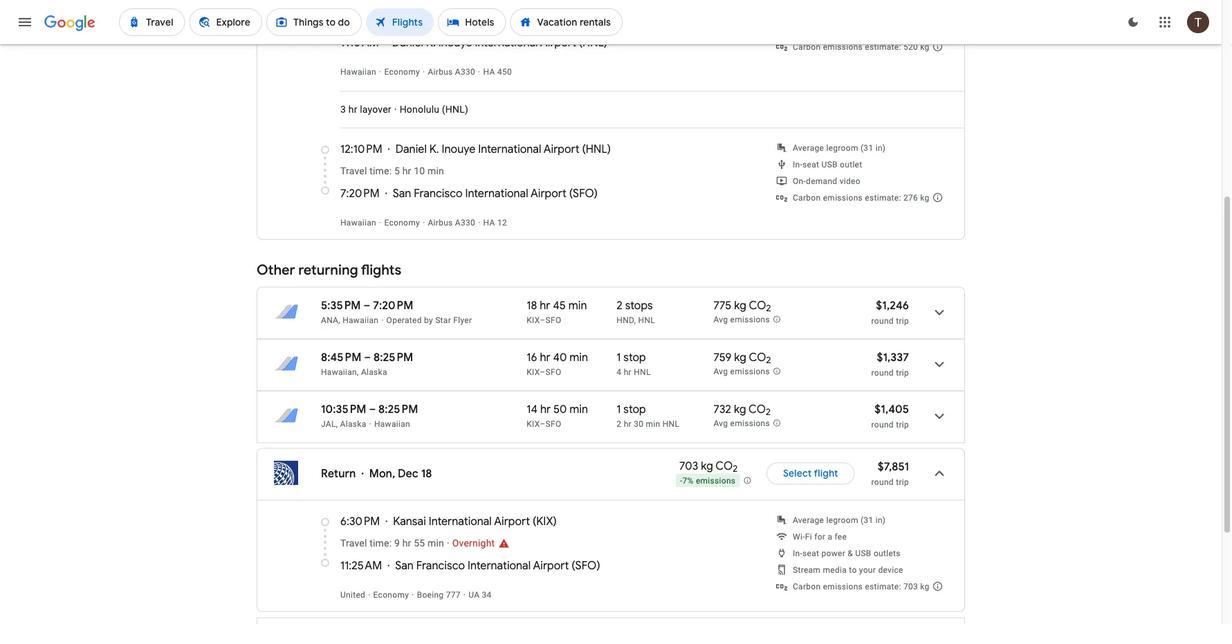Task type: vqa. For each thing, say whether or not it's contained in the screenshot.
jcps bus drivers louisville ky
no



Task type: describe. For each thing, give the bounding box(es) containing it.
Departure time: 5:35 PM. text field
[[321, 299, 361, 313]]

jal, alaska
[[321, 419, 366, 429]]

9:10 am
[[340, 36, 379, 50]]

emissions down video
[[823, 193, 863, 203]]

$1,246 round trip
[[872, 299, 909, 326]]

hr right 9 in the left bottom of the page
[[402, 538, 411, 549]]

star
[[435, 316, 451, 325]]

video
[[840, 176, 861, 186]]

flyer
[[453, 316, 472, 325]]

kix for 14 hr 50 min
[[527, 419, 540, 429]]

estimate: for 520
[[865, 42, 901, 52]]

$7,851 round trip
[[872, 460, 909, 487]]

5
[[394, 166, 400, 177]]

Arrival time: 11:25 AM. text field
[[340, 559, 382, 573]]

ua 34
[[469, 590, 492, 600]]

Arrival time: 7:20 PM. text field
[[373, 299, 413, 313]]

9
[[394, 538, 400, 549]]

 image up the layover
[[379, 67, 382, 77]]

2 for 759
[[766, 355, 771, 367]]

boeing
[[417, 590, 444, 600]]

759
[[714, 351, 732, 365]]

time: for 9:10 am
[[370, 15, 392, 26]]

hnl inside 2 stops hnd , hnl
[[638, 316, 655, 325]]

34
[[482, 590, 492, 600]]

1 for 14 hr 50 min
[[617, 402, 621, 417]]

0 vertical spatial departure time: 8:45 pm. text field
[[340, 0, 380, 6]]

276
[[904, 193, 918, 203]]

san for 11:25 am
[[395, 559, 414, 573]]

kg inside 775 kg co 2
[[734, 299, 747, 313]]

hawaiian down 8:25 pm text box
[[374, 419, 410, 429]]

hawaiian down 'leaves kansai international airport at 5:35 pm on monday, december 18 and arrives at san francisco international airport at 7:20 pm on monday, december 18.' element
[[343, 316, 379, 325]]

 image right 55 on the left bottom of page
[[447, 538, 450, 549]]

1337 US dollars text field
[[877, 351, 909, 365]]

united
[[340, 590, 366, 600]]

8:25 pm for 8:45 pm – 8:25 pm hawaiian, alaska
[[374, 351, 413, 365]]

min inside 16 hr 40 min kix – sfo
[[570, 351, 588, 365]]

2 inside 1 stop 2 hr 30 min hnl
[[617, 419, 622, 429]]

leaves kansai international airport at 10:35 pm on monday, december 18 and arrives at san francisco international airport at 8:25 pm on monday, december 18. element
[[321, 402, 418, 417]]

alaska inside 8:45 pm – 8:25 pm hawaiian, alaska
[[361, 367, 387, 377]]

stream
[[793, 565, 821, 575]]

1 horizontal spatial 703
[[904, 582, 918, 592]]

emissions down 759 kg co 2
[[730, 367, 770, 377]]

2 vertical spatial economy
[[373, 590, 409, 600]]

– left 8:25 pm text box
[[369, 402, 376, 417]]

Departure time: 12:10 PM. text field
[[340, 142, 382, 156]]

hr inside "1 stop 4 hr hnl"
[[624, 367, 632, 377]]

45
[[553, 299, 566, 313]]

in- for in-seat power & usb outlets
[[793, 549, 803, 558]]

daniel k. inouye international airport ( hnl ) for 12:10 pm
[[396, 142, 611, 156]]

wi-
[[793, 532, 805, 542]]

returning
[[298, 262, 358, 279]]

layover (1 of 1) is a 4 hr layover at daniel k. inouye international airport in honolulu. element
[[617, 367, 707, 378]]

legroom for daniel k. inouye international airport ( hnl )
[[827, 143, 859, 153]]

55
[[414, 538, 425, 549]]

50
[[554, 402, 567, 417]]

hr inside 14 hr 50 min kix – sfo
[[540, 402, 551, 417]]

seat for usb
[[803, 160, 820, 170]]

0 vertical spatial usb
[[822, 160, 838, 170]]

inouye for 9:10 am
[[439, 36, 472, 50]]

average for daniel k. inouye international airport ( hnl )
[[793, 143, 824, 153]]

7%
[[683, 477, 694, 486]]

media
[[823, 565, 847, 575]]

40
[[553, 351, 567, 365]]

total duration 14 hr 50 min. element
[[527, 402, 617, 419]]

0 horizontal spatial  image
[[394, 104, 397, 116]]

time: for 7:20 pm
[[370, 166, 392, 177]]

emissions left the 520
[[823, 42, 863, 52]]

time: for 11:25 am
[[370, 538, 392, 549]]

min inside 1 stop 2 hr 30 min hnl
[[646, 419, 661, 429]]

703 inside 703 kg co 2
[[679, 459, 699, 473]]

4
[[617, 367, 622, 377]]

min inside 18 hr 45 min kix – sfo
[[569, 299, 587, 313]]

average legroom (31 in) for kansai international airport ( kix )
[[793, 516, 886, 525]]

mon,
[[369, 467, 395, 481]]

16 hr 40 min kix – sfo
[[527, 351, 588, 377]]

&
[[848, 549, 853, 558]]

hnl inside "1 stop 4 hr hnl"
[[634, 367, 651, 377]]

732 kg co 2
[[714, 402, 771, 418]]

450
[[498, 67, 512, 77]]

fee
[[835, 532, 847, 542]]

device
[[878, 565, 904, 575]]

power
[[822, 549, 846, 558]]

select flight
[[783, 468, 838, 480]]

520
[[904, 42, 918, 52]]

1 vertical spatial 18
[[421, 467, 432, 481]]

co for 732
[[749, 402, 766, 417]]

boeing 777
[[417, 590, 461, 600]]

layover (1 of 2) is a 2 hr 30 min layover at haneda airport in tokyo. layover (2 of 2) is a 2 hr 50 min layover at daniel k. inouye international airport in honolulu. element
[[617, 315, 707, 326]]

1 stop 2 hr 30 min hnl
[[617, 402, 680, 429]]

min inside 14 hr 50 min kix – sfo
[[570, 402, 588, 417]]

round for $1,246
[[872, 316, 894, 326]]

1 stop flight. element for 16 hr 40 min
[[617, 351, 646, 367]]

6:30 pm
[[340, 515, 380, 529]]

demand
[[806, 176, 838, 186]]

(31 for kansai international airport ( kix )
[[861, 516, 874, 525]]

jal,
[[321, 419, 338, 429]]

kix for 16 hr 40 min
[[527, 367, 540, 377]]

10:35 pm – 8:25 pm
[[321, 402, 418, 417]]

inouye for 12:10 pm
[[442, 142, 476, 156]]

kg inside the 732 kg co 2
[[734, 402, 746, 417]]

other
[[257, 262, 295, 279]]

$1,337 round trip
[[872, 351, 909, 378]]

fi
[[805, 532, 812, 542]]

seat for power
[[803, 549, 820, 558]]

airbus a330 for international
[[428, 218, 476, 228]]

your
[[859, 565, 876, 575]]

2 for 732
[[766, 407, 771, 418]]

avg for 775
[[714, 315, 728, 325]]

emissions down the 732 kg co 2
[[730, 419, 770, 429]]

overnight for inouye
[[452, 15, 495, 26]]

estimate: for 276
[[865, 193, 901, 203]]

min right 10
[[428, 166, 444, 177]]

emissions down 703 kg co 2
[[696, 477, 736, 486]]

hawaiian,
[[321, 367, 359, 377]]

– inside 18 hr 45 min kix – sfo
[[540, 316, 546, 325]]

san for 7:20 pm
[[393, 187, 411, 201]]

return
[[321, 467, 356, 481]]

hr right 7
[[402, 15, 411, 26]]

emissions down 775 kg co 2
[[730, 315, 770, 325]]

departure time: 8:45 pm. text field containing 8:45 pm
[[321, 351, 362, 365]]

Departure time: 10:35 PM. text field
[[321, 402, 366, 417]]

 image down arrival time: 7:20 pm. text field
[[379, 218, 382, 228]]

hawaiian down arrival time: 7:20 pm. text field
[[340, 218, 376, 228]]

select
[[783, 468, 812, 480]]

travel for 11:25 am
[[340, 538, 367, 549]]

ha for inouye
[[483, 67, 495, 77]]

16
[[527, 351, 537, 365]]

average for kansai international airport ( kix )
[[793, 516, 824, 525]]

2 for 703
[[733, 463, 738, 475]]

18 inside 18 hr 45 min kix – sfo
[[527, 299, 537, 313]]

travel time: 7 hr 25 min
[[340, 15, 444, 26]]

travel time: 5 hr 10 min
[[340, 166, 444, 177]]

2 stops hnd , hnl
[[617, 299, 655, 325]]

1 stop flight. element for 14 hr 50 min
[[617, 402, 646, 419]]

layover
[[360, 104, 392, 116]]

mon, dec 18
[[369, 467, 432, 481]]

carbon for carbon emissions estimate: 276 kg
[[793, 193, 821, 203]]

on-demand video
[[793, 176, 861, 186]]

kg inside 759 kg co 2
[[734, 351, 747, 365]]

ha 450
[[483, 67, 512, 77]]

a
[[828, 532, 833, 542]]

k. for 12:10 pm
[[430, 142, 439, 156]]

honolulu
[[400, 104, 440, 116]]

carbon emissions estimate: 520 kg
[[793, 42, 930, 52]]

kansai
[[393, 515, 426, 529]]

hr right 5
[[402, 166, 411, 177]]

2 inside 2 stops hnd , hnl
[[617, 299, 623, 313]]

carbon emissions estimate: 703 kilograms element
[[793, 582, 930, 592]]

leaves kansai international airport at 5:35 pm on monday, december 18 and arrives at san francisco international airport at 7:20 pm on monday, december 18. element
[[321, 299, 413, 313]]

777
[[446, 590, 461, 600]]

3
[[340, 104, 346, 116]]

3 hr layover
[[340, 104, 392, 116]]

average legroom (31 in) for daniel k. inouye international airport ( hnl )
[[793, 143, 886, 153]]

carbon emissions estimate: 276 kilograms element
[[793, 193, 930, 203]]

10
[[414, 166, 425, 177]]

operated by star flyer
[[387, 316, 472, 325]]

emissions down stream media to your device at the bottom right of the page
[[823, 582, 863, 592]]

kansai international airport ( kix )
[[393, 515, 557, 529]]

7851 US dollars text field
[[878, 460, 909, 474]]

flights
[[361, 262, 402, 279]]

10:35 pm
[[321, 402, 366, 417]]

8:45 pm
[[321, 351, 362, 365]]

$7,851
[[878, 460, 909, 474]]

other returning flights
[[257, 262, 402, 279]]

travel time: 9 hr 55 min
[[340, 538, 444, 549]]

Arrival time: 8:25 PM. text field
[[374, 351, 413, 365]]

hr inside 16 hr 40 min kix – sfo
[[540, 351, 551, 365]]

hnl inside 1 stop 2 hr 30 min hnl
[[663, 419, 680, 429]]

1 for 16 hr 40 min
[[617, 351, 621, 365]]

operated
[[387, 316, 422, 325]]

outlet
[[840, 160, 863, 170]]



Task type: locate. For each thing, give the bounding box(es) containing it.
1 vertical spatial k.
[[430, 142, 439, 156]]

 image right the layover
[[394, 104, 397, 116]]

0 vertical spatial airbus
[[428, 67, 453, 77]]

airbus for francisco
[[428, 218, 453, 228]]

travel
[[340, 15, 367, 26], [340, 166, 367, 177], [340, 538, 367, 549]]

co up -7% emissions
[[716, 459, 733, 473]]

1 vertical spatial francisco
[[416, 559, 465, 573]]

ana,
[[321, 316, 340, 325]]

1 vertical spatial san
[[395, 559, 414, 573]]

4 round from the top
[[872, 477, 894, 487]]

for
[[815, 532, 826, 542]]

0 horizontal spatial usb
[[822, 160, 838, 170]]

usb right &
[[856, 549, 872, 558]]

layover (1 of 1) is a 2 hr 30 min layover at daniel k. inouye international airport in honolulu. element
[[617, 419, 707, 430]]

airport
[[540, 36, 576, 50], [544, 142, 580, 156], [531, 187, 567, 201], [494, 515, 530, 529], [533, 559, 569, 573]]

0 vertical spatial avg
[[714, 315, 728, 325]]

francisco for international
[[416, 559, 465, 573]]

$1,405
[[875, 402, 909, 417]]

ha left 12
[[483, 218, 495, 228]]

a330 left ha 12
[[455, 218, 476, 228]]

2 overnight from the top
[[452, 538, 495, 549]]

min right 50
[[570, 402, 588, 417]]

2 average legroom (31 in) from the top
[[793, 516, 886, 525]]

8:25 pm
[[374, 351, 413, 365], [379, 402, 418, 417]]

round for $1,337
[[872, 368, 894, 378]]

– up ana, hawaiian
[[364, 299, 370, 313]]

5:35 pm
[[321, 299, 361, 313]]

1 seat from the top
[[803, 160, 820, 170]]

1 vertical spatial daniel k. inouye international airport ( hnl )
[[396, 142, 611, 156]]

co
[[749, 299, 766, 313], [749, 351, 766, 365], [749, 402, 766, 417], [716, 459, 733, 473]]

round inside $1,337 round trip
[[872, 368, 894, 378]]

0 horizontal spatial 703
[[679, 459, 699, 473]]

2 avg emissions from the top
[[714, 367, 770, 377]]

a330 for international
[[455, 218, 476, 228]]

1 vertical spatial economy
[[384, 218, 420, 228]]

round inside $7,851 round trip
[[872, 477, 894, 487]]

2 legroom from the top
[[827, 516, 859, 525]]

0 vertical spatial alaska
[[361, 367, 387, 377]]

(31 for daniel k. inouye international airport ( hnl )
[[861, 143, 874, 153]]

co inside 759 kg co 2
[[749, 351, 766, 365]]

hr right 3
[[349, 104, 357, 116]]

francisco for k.
[[414, 187, 463, 201]]

san down 9 in the left bottom of the page
[[395, 559, 414, 573]]

departure time: 8:45 pm. text field up 'hawaiian,'
[[321, 351, 362, 365]]

1 round from the top
[[872, 316, 894, 326]]

2 inside the 732 kg co 2
[[766, 407, 771, 418]]

– inside 14 hr 50 min kix – sfo
[[540, 419, 546, 429]]

2 inside 775 kg co 2
[[766, 303, 771, 315]]

in) for kansai international airport ( kix )
[[876, 516, 886, 525]]

(31 up outlet
[[861, 143, 874, 153]]

0 vertical spatial san francisco international airport ( sfo )
[[393, 187, 598, 201]]

round down $7,851
[[872, 477, 894, 487]]

1 inside 1 stop 2 hr 30 min hnl
[[617, 402, 621, 417]]

25
[[414, 15, 425, 26]]

round inside $1,405 round trip
[[872, 420, 894, 430]]

round for $7,851
[[872, 477, 894, 487]]

0 vertical spatial ha
[[483, 67, 495, 77]]

2 right 732 at the bottom of the page
[[766, 407, 771, 418]]

$1,337
[[877, 351, 909, 365]]

2 stop from the top
[[624, 402, 646, 417]]

stop up the layover (1 of 1) is a 4 hr layover at daniel k. inouye international airport in honolulu. element
[[624, 351, 646, 365]]

1 vertical spatial departure time: 8:45 pm. text field
[[321, 351, 362, 365]]

sfo inside 18 hr 45 min kix – sfo
[[546, 316, 562, 325]]

ana, hawaiian
[[321, 316, 379, 325]]

1 vertical spatial overnight
[[452, 538, 495, 549]]

0 vertical spatial economy
[[384, 67, 420, 77]]

in-seat power & usb outlets
[[793, 549, 901, 558]]

daniel k. inouye international airport ( hnl ) for 9:10 am
[[392, 36, 608, 50]]

dec
[[398, 467, 419, 481]]

,
[[634, 316, 636, 325]]

seat up "demand"
[[803, 160, 820, 170]]

8:25 pm inside 8:45 pm – 8:25 pm hawaiian, alaska
[[374, 351, 413, 365]]

san francisco international airport ( sfo ) for inouye
[[393, 187, 598, 201]]

economy down 5
[[384, 218, 420, 228]]

2 up hnd
[[617, 299, 623, 313]]

min right 45
[[569, 299, 587, 313]]

flight details. leaves kansai international airport at 5:35 pm on monday, december 18 and arrives at san francisco international airport at 7:20 pm on monday, december 18. image
[[923, 296, 956, 329]]

1 stop flight. element up 30
[[617, 402, 646, 419]]

 image left "ua"
[[463, 590, 466, 600]]

in- for in-seat usb outlet
[[793, 160, 803, 170]]

2 inside 759 kg co 2
[[766, 355, 771, 367]]

round down $1,246 "text field"
[[872, 316, 894, 326]]

time: left 5
[[370, 166, 392, 177]]

total duration 16 hr 40 min. element
[[527, 351, 617, 367]]

1 vertical spatial carbon
[[793, 193, 821, 203]]

hnd
[[617, 316, 634, 325]]

co inside the 732 kg co 2
[[749, 402, 766, 417]]

avg emissions for 732
[[714, 419, 770, 429]]

round
[[872, 316, 894, 326], [872, 368, 894, 378], [872, 420, 894, 430], [872, 477, 894, 487]]

1 vertical spatial average legroom (31 in)
[[793, 516, 886, 525]]

1 horizontal spatial 18
[[527, 299, 537, 313]]

14 hr 50 min kix – sfo
[[527, 402, 588, 429]]

in) for daniel k. inouye international airport ( hnl )
[[876, 143, 886, 153]]

1 overnight from the top
[[452, 15, 495, 26]]

Departure time: 6:30 PM. text field
[[340, 515, 380, 529]]

0 vertical spatial k.
[[426, 36, 436, 50]]

emissions
[[823, 42, 863, 52], [823, 193, 863, 203], [730, 315, 770, 325], [730, 367, 770, 377], [730, 419, 770, 429], [696, 477, 736, 486], [823, 582, 863, 592]]

18 right dec at left
[[421, 467, 432, 481]]

inouye down travel time: 7 hr 25 min
[[439, 36, 472, 50]]

avg down 732 at the bottom of the page
[[714, 419, 728, 429]]

2 1 stop flight. element from the top
[[617, 402, 646, 419]]

daniel for 9:10 am
[[392, 36, 424, 50]]

0 vertical spatial legroom
[[827, 143, 859, 153]]

(31 up in-seat power & usb outlets
[[861, 516, 874, 525]]

min right 25
[[428, 15, 444, 26]]

3 avg emissions from the top
[[714, 419, 770, 429]]

2 vertical spatial time:
[[370, 538, 392, 549]]

1 ha from the top
[[483, 67, 495, 77]]

francisco down 10
[[414, 187, 463, 201]]

airbus for k.
[[428, 67, 453, 77]]

2 left 30
[[617, 419, 622, 429]]

8:25 pm down the operated
[[374, 351, 413, 365]]

economy right united
[[373, 590, 409, 600]]

in) up carbon emissions estimate: 276 kilograms element
[[876, 143, 886, 153]]

0 vertical spatial 7:20 pm
[[340, 187, 380, 201]]

2 vertical spatial avg emissions
[[714, 419, 770, 429]]

703
[[679, 459, 699, 473], [904, 582, 918, 592]]

2 1 from the top
[[617, 402, 621, 417]]

sfo for 45
[[546, 316, 562, 325]]

 image
[[394, 104, 397, 116], [463, 590, 466, 600]]

alaska down leaves kansai international airport at 8:45 pm on monday, december 18 and arrives at san francisco international airport at 8:25 pm on monday, december 18. element
[[361, 367, 387, 377]]

economy up honolulu
[[384, 67, 420, 77]]

kix inside 18 hr 45 min kix – sfo
[[527, 316, 540, 325]]

775 kg co 2
[[714, 299, 771, 315]]

11:25 am
[[340, 559, 382, 573]]

0 vertical spatial avg emissions
[[714, 315, 770, 325]]

1405 US dollars text field
[[875, 402, 909, 417]]

2 ha from the top
[[483, 218, 495, 228]]

trip inside $1,246 round trip
[[896, 316, 909, 326]]

1 stop flight. element up "4"
[[617, 351, 646, 367]]

avg for 732
[[714, 419, 728, 429]]

0 vertical spatial francisco
[[414, 187, 463, 201]]

daniel up 10
[[396, 142, 427, 156]]

hr inside 1 stop 2 hr 30 min hnl
[[624, 419, 632, 429]]

change appearance image
[[1117, 6, 1150, 39]]

in- down wi-
[[793, 549, 803, 558]]

(
[[579, 36, 583, 50], [442, 104, 446, 116], [582, 142, 586, 156], [569, 187, 573, 201], [533, 515, 536, 529], [572, 559, 575, 573]]

trip inside $1,405 round trip
[[896, 420, 909, 430]]

Departure time: 8:45 PM. text field
[[340, 0, 380, 6], [321, 351, 362, 365]]

san francisco international airport ( sfo )
[[393, 187, 598, 201], [395, 559, 600, 573]]

0 vertical spatial travel
[[340, 15, 367, 26]]

7:20 pm
[[340, 187, 380, 201], [373, 299, 413, 313]]

1 a330 from the top
[[455, 67, 476, 77]]

– left arrival time: 8:25 pm. text field
[[364, 351, 371, 365]]

avg emissions for 759
[[714, 367, 770, 377]]

0 vertical spatial in-
[[793, 160, 803, 170]]

total duration 18 hr 45 min. element
[[527, 299, 617, 315]]

0 vertical spatial 1
[[617, 351, 621, 365]]

legroom for kansai international airport ( kix )
[[827, 516, 859, 525]]

seat down fi
[[803, 549, 820, 558]]

0 vertical spatial average legroom (31 in)
[[793, 143, 886, 153]]

1 down "4"
[[617, 402, 621, 417]]

min right 40
[[570, 351, 588, 365]]

$1,405 round trip
[[872, 402, 909, 430]]

1 vertical spatial stop
[[624, 402, 646, 417]]

co right "775"
[[749, 299, 766, 313]]

2 up -7% emissions
[[733, 463, 738, 475]]

– down total duration 14 hr 50 min. "element"
[[540, 419, 546, 429]]

overnight right 25
[[452, 15, 495, 26]]

avg down 759
[[714, 367, 728, 377]]

– inside 16 hr 40 min kix – sfo
[[540, 367, 546, 377]]

1 vertical spatial usb
[[856, 549, 872, 558]]

3 travel from the top
[[340, 538, 367, 549]]

1 average legroom (31 in) from the top
[[793, 143, 886, 153]]

1 up "4"
[[617, 351, 621, 365]]

8:25 pm down arrival time: 8:25 pm. text field
[[379, 402, 418, 417]]

trip for $1,405
[[896, 420, 909, 430]]

co inside 775 kg co 2
[[749, 299, 766, 313]]

0 vertical spatial san
[[393, 187, 411, 201]]

ha
[[483, 67, 495, 77], [483, 218, 495, 228]]

carbon for carbon emissions estimate: 703 kg
[[793, 582, 821, 592]]

hawaiian down 9:10 am
[[340, 67, 376, 77]]

avg for 759
[[714, 367, 728, 377]]

daniel down 7
[[392, 36, 424, 50]]

stop for 16 hr 40 min
[[624, 351, 646, 365]]

international
[[475, 36, 538, 50], [478, 142, 541, 156], [465, 187, 528, 201], [429, 515, 492, 529], [468, 559, 531, 573]]

co inside 703 kg co 2
[[716, 459, 733, 473]]

775
[[714, 299, 732, 313]]

ha for international
[[483, 218, 495, 228]]

1 vertical spatial san francisco international airport ( sfo )
[[395, 559, 600, 573]]

2 time: from the top
[[370, 166, 392, 177]]

co right 759
[[749, 351, 766, 365]]

hr inside 18 hr 45 min kix – sfo
[[540, 299, 550, 313]]

1 horizontal spatial  image
[[463, 590, 466, 600]]

2 average from the top
[[793, 516, 824, 525]]

trip inside $1,337 round trip
[[896, 368, 909, 378]]

trip
[[896, 316, 909, 326], [896, 368, 909, 378], [896, 420, 909, 430], [896, 477, 909, 487]]

0 vertical spatial seat
[[803, 160, 820, 170]]

wi-fi for a fee
[[793, 532, 847, 542]]

ha 12
[[483, 218, 507, 228]]

hr left 45
[[540, 299, 550, 313]]

airbus a330 for inouye
[[428, 67, 476, 77]]

trip for $7,851
[[896, 477, 909, 487]]

min
[[428, 15, 444, 26], [428, 166, 444, 177], [569, 299, 587, 313], [570, 351, 588, 365], [570, 402, 588, 417], [646, 419, 661, 429], [428, 538, 444, 549]]

select flight button
[[767, 457, 855, 491]]

0 vertical spatial airbus a330
[[428, 67, 476, 77]]

travel for 7:20 pm
[[340, 166, 367, 177]]

1 vertical spatial seat
[[803, 549, 820, 558]]

kix for 18 hr 45 min
[[527, 316, 540, 325]]

(31
[[861, 143, 874, 153], [861, 516, 874, 525]]

2 (31 from the top
[[861, 516, 874, 525]]

2 vertical spatial estimate:
[[865, 582, 901, 592]]

san francisco international airport ( sfo ) for airport
[[395, 559, 600, 573]]

3 time: from the top
[[370, 538, 392, 549]]

0 vertical spatial inouye
[[439, 36, 472, 50]]

0 vertical spatial overnight
[[452, 15, 495, 26]]

legroom
[[827, 143, 859, 153], [827, 516, 859, 525]]

12
[[498, 218, 507, 228]]

hr
[[402, 15, 411, 26], [349, 104, 357, 116], [402, 166, 411, 177], [540, 299, 550, 313], [540, 351, 551, 365], [624, 367, 632, 377], [540, 402, 551, 417], [624, 419, 632, 429], [402, 538, 411, 549]]

2 vertical spatial travel
[[340, 538, 367, 549]]

stop inside "1 stop 4 hr hnl"
[[624, 351, 646, 365]]

18 left 45
[[527, 299, 537, 313]]

0 vertical spatial carbon
[[793, 42, 821, 52]]

3 avg from the top
[[714, 419, 728, 429]]

estimate: for 703
[[865, 582, 901, 592]]

2 avg from the top
[[714, 367, 728, 377]]

0 vertical spatial estimate:
[[865, 42, 901, 52]]

a330 left "ha 450"
[[455, 67, 476, 77]]

time:
[[370, 15, 392, 26], [370, 166, 392, 177], [370, 538, 392, 549]]

avg emissions down 759 kg co 2
[[714, 367, 770, 377]]

flight details. leaves kansai international airport at 10:35 pm on monday, december 18 and arrives at san francisco international airport at 8:25 pm on monday, december 18. image
[[923, 400, 956, 433]]

1 vertical spatial alaska
[[340, 419, 366, 429]]

inouye down honolulu ( hnl )
[[442, 142, 476, 156]]

3 estimate: from the top
[[865, 582, 901, 592]]

1 vertical spatial a330
[[455, 218, 476, 228]]

1 vertical spatial 1 stop flight. element
[[617, 402, 646, 419]]

seat
[[803, 160, 820, 170], [803, 549, 820, 558]]

0 vertical spatial  image
[[394, 104, 397, 116]]

average legroom (31 in) up fee
[[793, 516, 886, 525]]

overnight
[[452, 15, 495, 26], [452, 538, 495, 549]]

2 airbus from the top
[[428, 218, 453, 228]]

2 carbon from the top
[[793, 193, 821, 203]]

1 vertical spatial average
[[793, 516, 824, 525]]

trip inside $7,851 round trip
[[896, 477, 909, 487]]

1 airbus a330 from the top
[[428, 67, 476, 77]]

1 vertical spatial estimate:
[[865, 193, 901, 203]]

2 seat from the top
[[803, 549, 820, 558]]

legroom up fee
[[827, 516, 859, 525]]

min right 30
[[646, 419, 661, 429]]

1 stop flight. element
[[617, 351, 646, 367], [617, 402, 646, 419]]

1 vertical spatial  image
[[463, 590, 466, 600]]

a330
[[455, 67, 476, 77], [455, 218, 476, 228]]

3 carbon from the top
[[793, 582, 821, 592]]

sfo inside 16 hr 40 min kix – sfo
[[546, 367, 562, 377]]

0 vertical spatial 8:25 pm
[[374, 351, 413, 365]]

k. for 9:10 am
[[426, 36, 436, 50]]

Arrival time: 9:10 AM. text field
[[340, 36, 379, 50]]

airbus a330 left ha 12
[[428, 218, 476, 228]]

kix
[[527, 316, 540, 325], [527, 367, 540, 377], [527, 419, 540, 429], [536, 515, 553, 529]]

0 vertical spatial a330
[[455, 67, 476, 77]]

1
[[617, 351, 621, 365], [617, 402, 621, 417]]

– inside 8:45 pm – 8:25 pm hawaiian, alaska
[[364, 351, 371, 365]]

main menu image
[[17, 14, 33, 30]]

round down $1,405
[[872, 420, 894, 430]]

hr right "4"
[[624, 367, 632, 377]]

in-
[[793, 160, 803, 170], [793, 549, 803, 558]]

carbon emissions estimate: 520 kilograms element
[[793, 42, 930, 52]]

trip for $1,246
[[896, 316, 909, 326]]

1 trip from the top
[[896, 316, 909, 326]]

francisco
[[414, 187, 463, 201], [416, 559, 465, 573]]

2 round from the top
[[872, 368, 894, 378]]

0 vertical spatial average
[[793, 143, 824, 153]]

0 vertical spatial stop
[[624, 351, 646, 365]]

0 vertical spatial 1 stop flight. element
[[617, 351, 646, 367]]

1 stop from the top
[[624, 351, 646, 365]]

1 vertical spatial (31
[[861, 516, 874, 525]]

flight details. leaves kansai international airport at 8:45 pm on monday, december 18 and arrives at san francisco international airport at 8:25 pm on monday, december 18. image
[[923, 348, 956, 381]]

overnight for international
[[452, 538, 495, 549]]

2 vertical spatial avg
[[714, 419, 728, 429]]

2 airbus a330 from the top
[[428, 218, 476, 228]]

1 vertical spatial airbus
[[428, 218, 453, 228]]

co for 775
[[749, 299, 766, 313]]

30
[[634, 419, 644, 429]]

sfo for 50
[[546, 419, 562, 429]]

trip down $1,405
[[896, 420, 909, 430]]

avg emissions for 775
[[714, 315, 770, 325]]

kix inside 14 hr 50 min kix – sfo
[[527, 419, 540, 429]]

daniel for 12:10 pm
[[396, 142, 427, 156]]

1 airbus from the top
[[428, 67, 453, 77]]

14
[[527, 402, 538, 417]]

Arrival time: 7:20 PM. text field
[[340, 187, 380, 201]]

0 vertical spatial daniel k. inouye international airport ( hnl )
[[392, 36, 608, 50]]

8:25 pm for 10:35 pm – 8:25 pm
[[379, 402, 418, 417]]

0 vertical spatial time:
[[370, 15, 392, 26]]

travel up arrival time: 9:10 am. text box
[[340, 15, 367, 26]]

1 estimate: from the top
[[865, 42, 901, 52]]

1 vertical spatial in)
[[876, 516, 886, 525]]

1 vertical spatial ha
[[483, 218, 495, 228]]

0 vertical spatial in)
[[876, 143, 886, 153]]

overnight down kansai international airport ( kix )
[[452, 538, 495, 549]]

2 for 775
[[766, 303, 771, 315]]

estimate: left the 520
[[865, 42, 901, 52]]

1 1 stop flight. element from the top
[[617, 351, 646, 367]]

1 horizontal spatial usb
[[856, 549, 872, 558]]

travel for 9:10 am
[[340, 15, 367, 26]]

1 carbon from the top
[[793, 42, 821, 52]]

avg emissions
[[714, 315, 770, 325], [714, 367, 770, 377], [714, 419, 770, 429]]

stop inside 1 stop 2 hr 30 min hnl
[[624, 402, 646, 417]]

san francisco international airport ( sfo ) up 34
[[395, 559, 600, 573]]

trip down $7,851
[[896, 477, 909, 487]]

2 right 759
[[766, 355, 771, 367]]

)
[[604, 36, 608, 50], [465, 104, 469, 116], [607, 142, 611, 156], [594, 187, 598, 201], [553, 515, 557, 529], [597, 559, 600, 573]]

1 vertical spatial legroom
[[827, 516, 859, 525]]

trip down '1337 us dollars' text field on the right of the page
[[896, 368, 909, 378]]

carbon emissions estimate: 276 kg
[[793, 193, 930, 203]]

2 vertical spatial carbon
[[793, 582, 821, 592]]

1 vertical spatial avg emissions
[[714, 367, 770, 377]]

hr left 30
[[624, 419, 632, 429]]

 image
[[447, 15, 450, 26], [379, 67, 382, 77], [379, 218, 382, 228], [447, 538, 450, 549]]

Arrival time: 8:25 PM. text field
[[379, 402, 418, 417]]

3 round from the top
[[872, 420, 894, 430]]

co for 703
[[716, 459, 733, 473]]

4 trip from the top
[[896, 477, 909, 487]]

departure time: 8:45 pm. text field up travel time: 7 hr 25 min
[[340, 0, 380, 6]]

2 inside 703 kg co 2
[[733, 463, 738, 475]]

round for $1,405
[[872, 420, 894, 430]]

trip for $1,337
[[896, 368, 909, 378]]

a330 for inouye
[[455, 67, 476, 77]]

airbus a330 up honolulu ( hnl )
[[428, 67, 476, 77]]

co for 759
[[749, 351, 766, 365]]

time: left 9 in the left bottom of the page
[[370, 538, 392, 549]]

1 travel from the top
[[340, 15, 367, 26]]

travel down 6:30 pm text box
[[340, 538, 367, 549]]

– down total duration 16 hr 40 min. element
[[540, 367, 546, 377]]

1 legroom from the top
[[827, 143, 859, 153]]

1 in- from the top
[[793, 160, 803, 170]]

0 vertical spatial daniel
[[392, 36, 424, 50]]

0 vertical spatial (31
[[861, 143, 874, 153]]

average up 'in-seat usb outlet'
[[793, 143, 824, 153]]

sfo inside 14 hr 50 min kix – sfo
[[546, 419, 562, 429]]

1 vertical spatial travel
[[340, 166, 367, 177]]

economy for san
[[384, 218, 420, 228]]

7:20 pm down travel time: 5 hr 10 min
[[340, 187, 380, 201]]

2 travel from the top
[[340, 166, 367, 177]]

1 (31 from the top
[[861, 143, 874, 153]]

k.
[[426, 36, 436, 50], [430, 142, 439, 156]]

1246 US dollars text field
[[876, 299, 909, 313]]

1 1 from the top
[[617, 351, 621, 365]]

2 trip from the top
[[896, 368, 909, 378]]

honolulu ( hnl )
[[400, 104, 469, 116]]

2 a330 from the top
[[455, 218, 476, 228]]

5:35 pm – 7:20 pm
[[321, 299, 413, 313]]

alaska down 10:35 pm
[[340, 419, 366, 429]]

1 vertical spatial 8:25 pm
[[379, 402, 418, 417]]

economy for daniel
[[384, 67, 420, 77]]

kg inside 703 kg co 2
[[701, 459, 713, 473]]

in) up the outlets
[[876, 516, 886, 525]]

1 average from the top
[[793, 143, 824, 153]]

min right 55 on the left bottom of page
[[428, 538, 444, 549]]

stop for 14 hr 50 min
[[624, 402, 646, 417]]

carbon
[[793, 42, 821, 52], [793, 193, 821, 203], [793, 582, 821, 592]]

1 vertical spatial inouye
[[442, 142, 476, 156]]

1 vertical spatial time:
[[370, 166, 392, 177]]

1 avg from the top
[[714, 315, 728, 325]]

18 hr 45 min kix – sfo
[[527, 299, 587, 325]]

2 in- from the top
[[793, 549, 803, 558]]

1 vertical spatial daniel
[[396, 142, 427, 156]]

average
[[793, 143, 824, 153], [793, 516, 824, 525]]

0 vertical spatial 703
[[679, 459, 699, 473]]

leaves kansai international airport at 8:45 pm on monday, december 18 and arrives at san francisco international airport at 8:25 pm on monday, december 18. element
[[321, 351, 413, 365]]

2 stops flight. element
[[617, 299, 653, 315]]

flight
[[814, 468, 838, 480]]

carbon for carbon emissions estimate: 520 kg
[[793, 42, 821, 52]]

legroom up outlet
[[827, 143, 859, 153]]

– down total duration 18 hr 45 min. 'element'
[[540, 316, 546, 325]]

ha left 450
[[483, 67, 495, 77]]

2 in) from the top
[[876, 516, 886, 525]]

san down 5
[[393, 187, 411, 201]]

1 time: from the top
[[370, 15, 392, 26]]

co right 732 at the bottom of the page
[[749, 402, 766, 417]]

1 vertical spatial 7:20 pm
[[373, 299, 413, 313]]

759 kg co 2
[[714, 351, 771, 367]]

to
[[849, 565, 857, 575]]

1 in) from the top
[[876, 143, 886, 153]]

1 vertical spatial 703
[[904, 582, 918, 592]]

1 avg emissions from the top
[[714, 315, 770, 325]]

2 estimate: from the top
[[865, 193, 901, 203]]

estimate: left 276
[[865, 193, 901, 203]]

703 kg co 2
[[679, 459, 738, 475]]

0 vertical spatial 18
[[527, 299, 537, 313]]

732
[[714, 402, 732, 417]]

1 vertical spatial in-
[[793, 549, 803, 558]]

 image right 25
[[447, 15, 450, 26]]

carbon emissions estimate: 703 kg
[[793, 582, 930, 592]]

1 vertical spatial airbus a330
[[428, 218, 476, 228]]

kix inside 16 hr 40 min kix – sfo
[[527, 367, 540, 377]]

round inside $1,246 round trip
[[872, 316, 894, 326]]

usb up on-demand video
[[822, 160, 838, 170]]

sfo for 40
[[546, 367, 562, 377]]

1 inside "1 stop 4 hr hnl"
[[617, 351, 621, 365]]

3 trip from the top
[[896, 420, 909, 430]]

1 vertical spatial avg
[[714, 367, 728, 377]]

hawaiian
[[340, 67, 376, 77], [340, 218, 376, 228], [343, 316, 379, 325], [374, 419, 410, 429]]

-7% emissions
[[680, 477, 736, 486]]

0 horizontal spatial 18
[[421, 467, 432, 481]]

stops
[[625, 299, 653, 313]]

k. down travel time: 7 hr 25 min
[[426, 36, 436, 50]]

hr right "16"
[[540, 351, 551, 365]]

1 vertical spatial 1
[[617, 402, 621, 417]]



